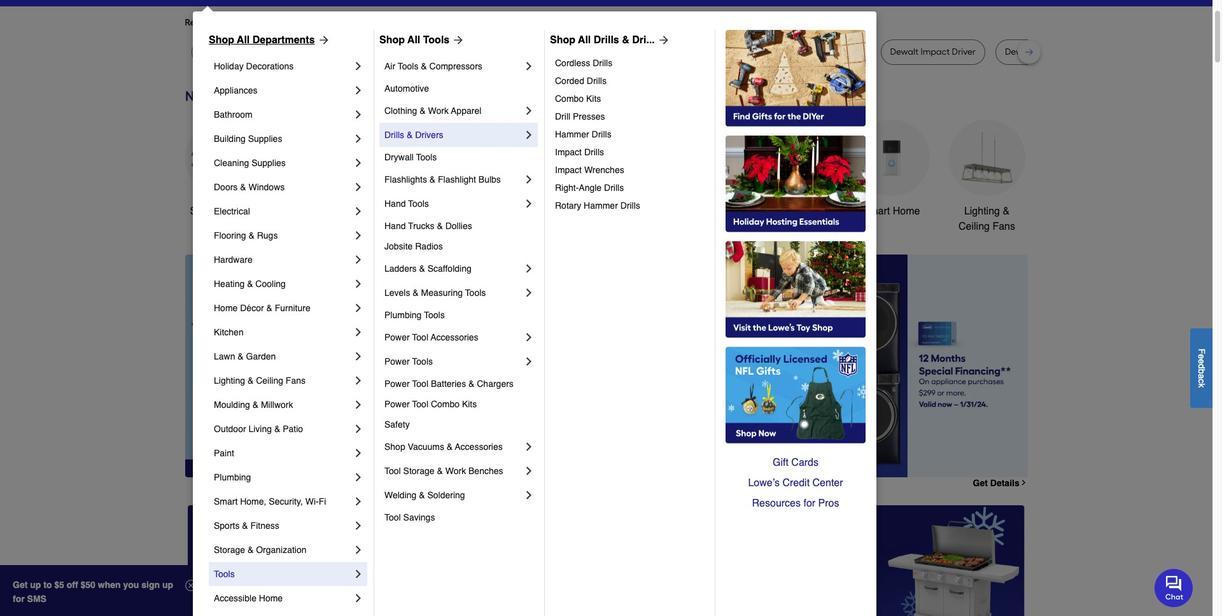 Task type: vqa. For each thing, say whether or not it's contained in the screenshot.
Welding & Soldering chevron right image
yes



Task type: locate. For each thing, give the bounding box(es) containing it.
clothing
[[385, 106, 417, 116]]

0 horizontal spatial ceiling
[[256, 376, 283, 386]]

0 horizontal spatial you
[[301, 17, 316, 28]]

power tool accessories link
[[385, 325, 523, 350]]

4 bit from the left
[[1053, 46, 1064, 57]]

1 horizontal spatial home
[[259, 594, 283, 604]]

2 horizontal spatial impact
[[921, 46, 950, 57]]

get for get details
[[973, 478, 988, 488]]

1 horizontal spatial ceiling
[[959, 221, 990, 232]]

0 vertical spatial impact
[[555, 147, 582, 157]]

tools
[[423, 34, 450, 46], [398, 61, 419, 71], [416, 152, 437, 162], [408, 199, 429, 209], [402, 206, 426, 217], [704, 206, 728, 217], [465, 288, 486, 298], [424, 310, 445, 320], [412, 357, 433, 367], [214, 569, 235, 580]]

1 horizontal spatial get
[[973, 478, 988, 488]]

0 vertical spatial ceiling
[[959, 221, 990, 232]]

tool for combo
[[412, 399, 429, 409]]

0 horizontal spatial set
[[634, 46, 647, 57]]

to
[[43, 580, 52, 590]]

1 impact from the left
[[508, 46, 537, 57]]

chevron right image inside get details link
[[1020, 479, 1028, 487]]

hand up jobsite
[[385, 221, 406, 231]]

supplies up windows
[[252, 158, 286, 168]]

chevron right image for building supplies
[[352, 132, 365, 145]]

1 vertical spatial impact
[[555, 165, 582, 175]]

home décor & furniture link
[[214, 296, 352, 320]]

0 horizontal spatial kitchen
[[214, 327, 244, 338]]

accessories up benches
[[455, 442, 503, 452]]

outdoor tools & equipment link
[[663, 120, 739, 234]]

chevron right image for home décor & furniture
[[352, 302, 365, 315]]

drills
[[594, 34, 619, 46], [593, 58, 613, 68], [587, 76, 607, 86], [592, 129, 612, 139], [385, 130, 404, 140], [585, 147, 604, 157], [604, 183, 624, 193], [621, 201, 641, 211]]

0 horizontal spatial bathroom link
[[214, 103, 352, 127]]

work
[[428, 106, 449, 116], [446, 466, 466, 476]]

radios
[[415, 241, 443, 252]]

lawn & garden
[[214, 352, 276, 362]]

1 horizontal spatial storage
[[403, 466, 435, 476]]

1 horizontal spatial combo
[[555, 94, 584, 104]]

f
[[1197, 349, 1207, 354]]

bathroom
[[214, 110, 253, 120], [774, 206, 818, 217]]

1 horizontal spatial bathroom link
[[758, 120, 835, 219]]

1 dewalt from the left
[[335, 46, 363, 57]]

1 vertical spatial fans
[[286, 376, 306, 386]]

0 horizontal spatial home
[[214, 303, 238, 313]]

tools inside outdoor tools & equipment
[[704, 206, 728, 217]]

kitchen down right-angle drills
[[569, 206, 603, 217]]

1 you from the left
[[301, 17, 316, 28]]

1 impact from the top
[[555, 147, 582, 157]]

power inside power tools link
[[385, 357, 410, 367]]

1 vertical spatial home
[[214, 303, 238, 313]]

impact up the right-
[[555, 165, 582, 175]]

decorations down shop all departments link
[[246, 61, 294, 71]]

vacuums
[[408, 442, 444, 452]]

for up the shop all tools
[[401, 17, 412, 28]]

kitchen up lawn at the bottom left of the page
[[214, 327, 244, 338]]

4 power from the top
[[385, 399, 410, 409]]

jobsite radios
[[385, 241, 443, 252]]

1 horizontal spatial outdoor
[[664, 206, 701, 217]]

all down recommended searches for you
[[237, 34, 250, 46]]

automotive link
[[385, 78, 536, 99]]

1 horizontal spatial plumbing
[[385, 310, 422, 320]]

chevron right image
[[523, 60, 536, 73], [352, 84, 365, 97], [523, 104, 536, 117], [352, 132, 365, 145], [523, 173, 536, 186], [352, 181, 365, 194], [523, 197, 536, 210], [352, 229, 365, 242], [352, 326, 365, 339], [523, 331, 536, 344], [1020, 479, 1028, 487], [523, 489, 536, 502], [352, 544, 365, 557]]

impact for impact wrenches
[[555, 165, 582, 175]]

0 vertical spatial lighting & ceiling fans link
[[949, 120, 1026, 234]]

4 drill from the left
[[1036, 46, 1051, 57]]

0 horizontal spatial arrow right image
[[450, 34, 465, 46]]

lighting
[[965, 206, 1000, 217], [214, 376, 245, 386]]

right-angle drills
[[555, 183, 624, 193]]

equipment
[[676, 221, 725, 232]]

drills down recommended searches for you "heading"
[[594, 34, 619, 46]]

when
[[98, 580, 121, 590]]

air tools & compressors
[[385, 61, 483, 71]]

work up drivers
[[428, 106, 449, 116]]

shop all tools
[[380, 34, 450, 46]]

0 horizontal spatial shop
[[190, 206, 214, 217]]

kits up presses
[[587, 94, 601, 104]]

power inside power tool accessories link
[[385, 332, 410, 343]]

0 vertical spatial hand
[[385, 199, 406, 209]]

1 vertical spatial plumbing
[[214, 473, 251, 483]]

1 vertical spatial kits
[[462, 399, 477, 409]]

hand tools link
[[385, 192, 523, 216]]

1 vertical spatial hammer
[[584, 201, 618, 211]]

get left the details
[[973, 478, 988, 488]]

home
[[893, 206, 920, 217], [214, 303, 238, 313], [259, 594, 283, 604]]

a
[[1197, 374, 1207, 379]]

0 vertical spatial arrow right image
[[315, 34, 330, 46]]

you up shop all tools link
[[414, 17, 429, 28]]

chevron right image for power tool accessories
[[523, 331, 536, 344]]

d
[[1197, 364, 1207, 369]]

1 horizontal spatial shop
[[380, 34, 405, 46]]

clothing & work apparel link
[[385, 99, 523, 123]]

& inside 'link'
[[430, 174, 436, 185]]

chevron right image for sports & fitness
[[352, 520, 365, 532]]

power left arrow left image on the bottom left
[[385, 357, 410, 367]]

smart
[[863, 206, 890, 217], [214, 497, 238, 507]]

3 power from the top
[[385, 379, 410, 389]]

levels & measuring tools
[[385, 288, 486, 298]]

3 bit from the left
[[622, 46, 632, 57]]

shop down more suggestions for you link
[[380, 34, 405, 46]]

up to 30 percent off select major appliances. plus, save up to an extra $750 on major appliances. image
[[411, 255, 1028, 478]]

chevron right image for clothing & work apparel
[[523, 104, 536, 117]]

smart for smart home, security, wi-fi
[[214, 497, 238, 507]]

center
[[813, 478, 843, 489]]

1 vertical spatial tools link
[[214, 562, 352, 587]]

0 vertical spatial kits
[[587, 94, 601, 104]]

tools inside power tools link
[[412, 357, 433, 367]]

2 driver from the left
[[837, 46, 861, 57]]

for left sms
[[13, 594, 25, 604]]

outdoor up the 'equipment' at the right of page
[[664, 206, 701, 217]]

0 vertical spatial hammer
[[555, 129, 589, 139]]

1 vertical spatial ceiling
[[256, 376, 283, 386]]

1 horizontal spatial shop
[[385, 442, 405, 452]]

0 horizontal spatial outdoor
[[214, 424, 246, 434]]

0 horizontal spatial smart
[[214, 497, 238, 507]]

chevron right image for holiday decorations
[[352, 60, 365, 73]]

holiday
[[214, 61, 244, 71]]

tools inside levels & measuring tools link
[[465, 288, 486, 298]]

dollies
[[446, 221, 472, 231]]

accessories down 'plumbing tools' link
[[431, 332, 479, 343]]

power inside "power tool combo kits" link
[[385, 399, 410, 409]]

combo down batteries at the bottom of page
[[431, 399, 460, 409]]

dewalt for dewalt drill bit set
[[1005, 46, 1034, 57]]

0 vertical spatial kitchen
[[569, 206, 603, 217]]

shop these last-minute gifts. $99 or less. quantities are limited and won't last. image
[[185, 255, 391, 478]]

supplies for building supplies
[[248, 134, 282, 144]]

0 vertical spatial lighting & ceiling fans
[[959, 206, 1016, 232]]

1 horizontal spatial up
[[162, 580, 173, 590]]

shop left electrical
[[190, 206, 214, 217]]

sign
[[142, 580, 160, 590]]

cordless drills link
[[555, 54, 706, 72]]

get up to 2 free select tools or batteries when you buy 1 with select purchases. image
[[188, 506, 453, 616]]

1 shop from the left
[[209, 34, 234, 46]]

1 vertical spatial get
[[13, 580, 28, 590]]

chevron right image for flooring & rugs
[[352, 229, 365, 242]]

storage up welding & soldering
[[403, 466, 435, 476]]

shop all tools link
[[380, 32, 465, 48]]

0 horizontal spatial up
[[30, 580, 41, 590]]

chevron right image for ladders & scaffolding
[[523, 262, 536, 275]]

0 horizontal spatial combo
[[431, 399, 460, 409]]

tool
[[412, 332, 429, 343], [412, 379, 429, 389], [412, 399, 429, 409], [385, 466, 401, 476], [385, 513, 401, 523]]

shop all departments
[[209, 34, 315, 46]]

furniture
[[275, 303, 311, 313]]

arrow right image inside shop all departments link
[[315, 34, 330, 46]]

power up safety
[[385, 399, 410, 409]]

0 vertical spatial smart
[[863, 206, 890, 217]]

drills down wrenches
[[604, 183, 624, 193]]

power for power tool combo kits
[[385, 399, 410, 409]]

bit
[[383, 46, 393, 57], [565, 46, 575, 57], [622, 46, 632, 57], [1053, 46, 1064, 57]]

shop inside the shop vacuums & accessories 'link'
[[385, 442, 405, 452]]

fans
[[993, 221, 1016, 232], [286, 376, 306, 386]]

dewalt for dewalt impact driver
[[891, 46, 919, 57]]

0 horizontal spatial get
[[13, 580, 28, 590]]

smart for smart home
[[863, 206, 890, 217]]

0 horizontal spatial lighting
[[214, 376, 245, 386]]

corded
[[555, 76, 585, 86]]

1 horizontal spatial bathroom
[[774, 206, 818, 217]]

e up d
[[1197, 354, 1207, 359]]

1 horizontal spatial fans
[[993, 221, 1016, 232]]

2 shop from the left
[[380, 34, 405, 46]]

1 horizontal spatial lighting & ceiling fans
[[959, 206, 1016, 232]]

0 horizontal spatial kits
[[462, 399, 477, 409]]

1 horizontal spatial arrow right image
[[1005, 366, 1017, 379]]

kits inside the combo kits link
[[587, 94, 601, 104]]

chevron right image for appliances
[[352, 84, 365, 97]]

trucks
[[408, 221, 435, 231]]

1 arrow right image from the left
[[450, 34, 465, 46]]

shop all deals
[[190, 206, 256, 217]]

arrow right image right drill bit set
[[655, 34, 670, 46]]

lawn & garden link
[[214, 345, 352, 369]]

apparel
[[451, 106, 482, 116]]

drivers
[[415, 130, 444, 140]]

arrow right image inside shop all drills & dri... link
[[655, 34, 670, 46]]

security,
[[269, 497, 303, 507]]

shop down safety
[[385, 442, 405, 452]]

drills & drivers
[[385, 130, 444, 140]]

you left more
[[301, 17, 316, 28]]

all for drills
[[578, 34, 591, 46]]

1 bit from the left
[[383, 46, 393, 57]]

gift cards link
[[726, 453, 866, 473]]

chevron right image for doors & windows
[[352, 181, 365, 194]]

arrow right image for shop all drills & dri...
[[655, 34, 670, 46]]

1 vertical spatial accessories
[[455, 442, 503, 452]]

smart home link
[[854, 120, 930, 219]]

k
[[1197, 383, 1207, 388]]

chevron right image for drills & drivers
[[523, 129, 536, 141]]

scroll to item #5 image
[[779, 455, 810, 460]]

hammer down angle at left top
[[584, 201, 618, 211]]

2 dewalt from the left
[[731, 46, 760, 57]]

kitchen for kitchen faucets
[[569, 206, 603, 217]]

drills up drywall
[[385, 130, 404, 140]]

0 vertical spatial shop
[[190, 206, 214, 217]]

shop inside shop all deals link
[[190, 206, 214, 217]]

0 horizontal spatial fans
[[286, 376, 306, 386]]

for inside get up to $5 off $50 when you sign up for sms
[[13, 594, 25, 604]]

resources for pros
[[752, 498, 840, 509]]

0 vertical spatial bathroom
[[214, 110, 253, 120]]

3 shop from the left
[[550, 34, 576, 46]]

2 vertical spatial home
[[259, 594, 283, 604]]

1 vertical spatial supplies
[[252, 158, 286, 168]]

0 vertical spatial get
[[973, 478, 988, 488]]

1 vertical spatial hand
[[385, 221, 406, 231]]

e up "b"
[[1197, 359, 1207, 364]]

chevron right image for flashlights & flashlight bulbs
[[523, 173, 536, 186]]

chevron right image for hand tools
[[523, 197, 536, 210]]

decorations down christmas
[[483, 221, 537, 232]]

2 bit from the left
[[565, 46, 575, 57]]

1 driver from the left
[[539, 46, 563, 57]]

1 horizontal spatial lighting
[[965, 206, 1000, 217]]

0 horizontal spatial shop
[[209, 34, 234, 46]]

chevron right image for kitchen
[[352, 326, 365, 339]]

plumbing down levels
[[385, 310, 422, 320]]

0 vertical spatial supplies
[[248, 134, 282, 144]]

hand for hand trucks & dollies
[[385, 221, 406, 231]]

2 impact from the top
[[555, 165, 582, 175]]

0 horizontal spatial impact
[[508, 46, 537, 57]]

set
[[634, 46, 647, 57], [1066, 46, 1079, 57]]

1 horizontal spatial impact
[[806, 46, 835, 57]]

4 dewalt from the left
[[1005, 46, 1034, 57]]

hammer inside rotary hammer drills link
[[584, 201, 618, 211]]

lowe's credit center
[[749, 478, 843, 489]]

jobsite
[[385, 241, 413, 252]]

details
[[991, 478, 1020, 488]]

2 horizontal spatial home
[[893, 206, 920, 217]]

combo down corded on the top left
[[555, 94, 584, 104]]

1 hand from the top
[[385, 199, 406, 209]]

outdoor down moulding on the left
[[214, 424, 246, 434]]

decorations for christmas
[[483, 221, 537, 232]]

gift cards
[[773, 457, 819, 469]]

up left to
[[30, 580, 41, 590]]

arrow right image
[[315, 34, 330, 46], [1005, 366, 1017, 379]]

all up air tools & compressors
[[408, 34, 420, 46]]

2 impact from the left
[[806, 46, 835, 57]]

safety
[[385, 420, 410, 430]]

2 arrow right image from the left
[[655, 34, 670, 46]]

1 vertical spatial lighting & ceiling fans
[[214, 376, 306, 386]]

hammer inside hammer drills link
[[555, 129, 589, 139]]

3 driver from the left
[[952, 46, 976, 57]]

1 vertical spatial outdoor
[[214, 424, 246, 434]]

plumbing down the paint
[[214, 473, 251, 483]]

0 vertical spatial home
[[893, 206, 920, 217]]

kitchen
[[569, 206, 603, 217], [214, 327, 244, 338]]

impact for impact drills
[[555, 147, 582, 157]]

driver
[[539, 46, 563, 57], [837, 46, 861, 57], [952, 46, 976, 57]]

you
[[301, 17, 316, 28], [414, 17, 429, 28]]

cleaning supplies link
[[214, 151, 352, 175]]

all left deals
[[216, 206, 227, 217]]

chevron right image for lighting & ceiling fans
[[352, 374, 365, 387]]

outdoor for outdoor living & patio
[[214, 424, 246, 434]]

2 horizontal spatial driver
[[952, 46, 976, 57]]

2 you from the left
[[414, 17, 429, 28]]

combo
[[555, 94, 584, 104], [431, 399, 460, 409]]

lighting & ceiling fans link
[[949, 120, 1026, 234], [214, 369, 352, 393]]

1 power from the top
[[385, 332, 410, 343]]

1 vertical spatial decorations
[[483, 221, 537, 232]]

drywall
[[385, 152, 414, 162]]

power down power tools
[[385, 379, 410, 389]]

living
[[249, 424, 272, 434]]

1 horizontal spatial set
[[1066, 46, 1079, 57]]

work up welding & soldering link at the left bottom of page
[[446, 466, 466, 476]]

tool inside 'link'
[[385, 513, 401, 523]]

1 horizontal spatial smart
[[863, 206, 890, 217]]

get up sms
[[13, 580, 28, 590]]

3 dewalt from the left
[[891, 46, 919, 57]]

2 set from the left
[[1066, 46, 1079, 57]]

2 power from the top
[[385, 357, 410, 367]]

rotary hammer drills link
[[555, 197, 706, 215]]

up right sign
[[162, 580, 173, 590]]

visit the lowe's toy shop. image
[[726, 241, 866, 338]]

welding
[[385, 490, 417, 501]]

resources
[[752, 498, 801, 509]]

flashlights & flashlight bulbs
[[385, 174, 501, 185]]

supplies for cleaning supplies
[[252, 158, 286, 168]]

1 horizontal spatial kitchen
[[569, 206, 603, 217]]

outdoor inside outdoor tools & equipment
[[664, 206, 701, 217]]

for left "pros"
[[804, 498, 816, 509]]

0 horizontal spatial lighting & ceiling fans link
[[214, 369, 352, 393]]

kits up safety link
[[462, 399, 477, 409]]

2 hand from the top
[[385, 221, 406, 231]]

christmas
[[487, 206, 533, 217]]

get inside get up to $5 off $50 when you sign up for sms
[[13, 580, 28, 590]]

plumbing for plumbing
[[214, 473, 251, 483]]

1 horizontal spatial kits
[[587, 94, 601, 104]]

1 drill from the left
[[365, 46, 380, 57]]

power inside power tool batteries & chargers link
[[385, 379, 410, 389]]

ceiling inside lighting & ceiling fans
[[959, 221, 990, 232]]

arrow right image up "compressors"
[[450, 34, 465, 46]]

you for recommended searches for you
[[301, 17, 316, 28]]

shop up "impact driver bit"
[[550, 34, 576, 46]]

0 vertical spatial combo
[[555, 94, 584, 104]]

1 horizontal spatial lighting & ceiling fans link
[[949, 120, 1026, 234]]

more suggestions for you
[[326, 17, 429, 28]]

storage down sports
[[214, 545, 245, 555]]

hammer up "impact drills"
[[555, 129, 589, 139]]

1 vertical spatial storage
[[214, 545, 245, 555]]

0 vertical spatial decorations
[[246, 61, 294, 71]]

impact down hammer drills at the top of the page
[[555, 147, 582, 157]]

heating
[[214, 279, 245, 289]]

1 vertical spatial arrow right image
[[1005, 366, 1017, 379]]

3 drill from the left
[[762, 46, 777, 57]]

home for accessible home
[[259, 594, 283, 604]]

2 horizontal spatial shop
[[550, 34, 576, 46]]

shop down recommended
[[209, 34, 234, 46]]

0 vertical spatial storage
[[403, 466, 435, 476]]

1 vertical spatial kitchen
[[214, 327, 244, 338]]

faucets
[[606, 206, 642, 217]]

1 vertical spatial shop
[[385, 442, 405, 452]]

arrow right image
[[450, 34, 465, 46], [655, 34, 670, 46]]

power for power tool accessories
[[385, 332, 410, 343]]

1 vertical spatial bathroom
[[774, 206, 818, 217]]

plumbing
[[385, 310, 422, 320], [214, 473, 251, 483]]

arrow right image inside shop all tools link
[[450, 34, 465, 46]]

drills down cordless drills
[[587, 76, 607, 86]]

0 vertical spatial tools link
[[376, 120, 452, 219]]

arrow left image
[[422, 366, 435, 379]]

all up cordless drills
[[578, 34, 591, 46]]

power up power tools
[[385, 332, 410, 343]]

chevron right image for outdoor living & patio
[[352, 423, 365, 436]]

chevron right image for shop vacuums & accessories
[[523, 441, 536, 453]]

0 horizontal spatial driver
[[539, 46, 563, 57]]

None search field
[[474, 0, 822, 8]]

1 vertical spatial smart
[[214, 497, 238, 507]]

scroll to item #2 image
[[688, 455, 718, 460]]

presses
[[573, 111, 605, 122]]

officially licensed n f l gifts. shop now. image
[[726, 347, 866, 444]]

0 horizontal spatial tools link
[[214, 562, 352, 587]]

chevron right image for bathroom
[[352, 108, 365, 121]]

chevron right image for levels & measuring tools
[[523, 287, 536, 299]]

chevron right image
[[352, 60, 365, 73], [352, 108, 365, 121], [523, 129, 536, 141], [352, 157, 365, 169], [352, 205, 365, 218], [352, 253, 365, 266], [523, 262, 536, 275], [352, 278, 365, 290], [523, 287, 536, 299], [352, 302, 365, 315], [352, 350, 365, 363], [523, 355, 536, 368], [352, 374, 365, 387], [352, 399, 365, 411], [352, 423, 365, 436], [523, 441, 536, 453], [352, 447, 365, 460], [523, 465, 536, 478], [352, 471, 365, 484], [352, 495, 365, 508], [352, 520, 365, 532], [352, 568, 365, 581], [352, 592, 365, 605]]

lighting inside lighting & ceiling fans
[[965, 206, 1000, 217]]

you for more suggestions for you
[[414, 17, 429, 28]]

1 up from the left
[[30, 580, 41, 590]]

1 horizontal spatial decorations
[[483, 221, 537, 232]]

compressors
[[430, 61, 483, 71]]

tools inside air tools & compressors link
[[398, 61, 419, 71]]

hand down flashlights at the left of page
[[385, 199, 406, 209]]

supplies up cleaning supplies
[[248, 134, 282, 144]]

1 set from the left
[[634, 46, 647, 57]]

0 vertical spatial fans
[[993, 221, 1016, 232]]

all for departments
[[237, 34, 250, 46]]



Task type: describe. For each thing, give the bounding box(es) containing it.
recommended searches for you heading
[[185, 17, 1028, 29]]

kits inside "power tool combo kits" link
[[462, 399, 477, 409]]

accessible home link
[[214, 587, 352, 611]]

moulding & millwork
[[214, 400, 293, 410]]

drill for dewalt drill bit
[[365, 46, 380, 57]]

cordless
[[555, 58, 590, 68]]

chevron right image for power tools
[[523, 355, 536, 368]]

tool savings
[[385, 513, 435, 523]]

you
[[123, 580, 139, 590]]

tool for accessories
[[412, 332, 429, 343]]

for up the departments
[[288, 17, 299, 28]]

power tool combo kits link
[[385, 394, 536, 415]]

power tool combo kits
[[385, 399, 477, 409]]

home,
[[240, 497, 266, 507]]

pros
[[819, 498, 840, 509]]

impact driver
[[806, 46, 861, 57]]

hammer drills link
[[555, 125, 706, 143]]

building supplies
[[214, 134, 282, 144]]

shop all drills & dri... link
[[550, 32, 670, 48]]

air tools & compressors link
[[385, 54, 523, 78]]

outdoor for outdoor tools & equipment
[[664, 206, 701, 217]]

0 horizontal spatial bathroom
[[214, 110, 253, 120]]

plumbing tools
[[385, 310, 445, 320]]

shop all deals link
[[185, 120, 261, 219]]

1 e from the top
[[1197, 354, 1207, 359]]

chevron right image for smart home, security, wi-fi
[[352, 495, 365, 508]]

drills & drivers link
[[385, 123, 523, 147]]

shop vacuums & accessories
[[385, 442, 503, 452]]

drill presses link
[[555, 108, 706, 125]]

shop for shop all tools
[[380, 34, 405, 46]]

up to 35 percent off select small appliances. image
[[474, 506, 739, 616]]

dewalt drill bit set
[[1005, 46, 1079, 57]]

shop for shop all deals
[[190, 206, 214, 217]]

& inside 'link'
[[447, 442, 453, 452]]

dewalt for dewalt drill bit
[[335, 46, 363, 57]]

electrical link
[[214, 199, 352, 224]]

1 vertical spatial combo
[[431, 399, 460, 409]]

hand trucks & dollies link
[[385, 216, 536, 236]]

hand for hand tools
[[385, 199, 406, 209]]

up to 30 percent off select grills and accessories. image
[[760, 506, 1026, 616]]

building
[[214, 134, 246, 144]]

chevron right image for electrical
[[352, 205, 365, 218]]

1 horizontal spatial tools link
[[376, 120, 452, 219]]

chevron right image for cleaning supplies
[[352, 157, 365, 169]]

electrical
[[214, 206, 250, 217]]

hand tools
[[385, 199, 429, 209]]

accessories inside 'link'
[[455, 442, 503, 452]]

flashlight
[[438, 174, 476, 185]]

moulding
[[214, 400, 250, 410]]

millwork
[[261, 400, 293, 410]]

cordless drills
[[555, 58, 613, 68]]

drills up impact wrenches
[[585, 147, 604, 157]]

new deals every day during 25 days of deals image
[[185, 85, 1028, 107]]

chevron right image for lawn & garden
[[352, 350, 365, 363]]

chevron right image for storage & organization
[[352, 544, 365, 557]]

chevron right image for accessible home
[[352, 592, 365, 605]]

kitchen faucets
[[569, 206, 642, 217]]

accessible home
[[214, 594, 283, 604]]

combo kits
[[555, 94, 601, 104]]

flooring
[[214, 231, 246, 241]]

chevron right image for moulding & millwork
[[352, 399, 365, 411]]

cooling
[[256, 279, 286, 289]]

holiday decorations
[[214, 61, 294, 71]]

impact wrenches link
[[555, 161, 706, 179]]

holiday decorations link
[[214, 54, 352, 78]]

storage & organization
[[214, 545, 307, 555]]

2 drill from the left
[[604, 46, 619, 57]]

chevron right image for heating & cooling
[[352, 278, 365, 290]]

shop for shop vacuums & accessories
[[385, 442, 405, 452]]

cleaning supplies
[[214, 158, 286, 168]]

get for get up to $5 off $50 when you sign up for sms
[[13, 580, 28, 590]]

tools inside 'plumbing tools' link
[[424, 310, 445, 320]]

shop for shop all drills & dri...
[[550, 34, 576, 46]]

1 vertical spatial lighting & ceiling fans link
[[214, 369, 352, 393]]

scroll to item #4 image
[[749, 455, 779, 460]]

2 e from the top
[[1197, 359, 1207, 364]]

combo kits link
[[555, 90, 706, 108]]

tool for batteries
[[412, 379, 429, 389]]

3 impact from the left
[[921, 46, 950, 57]]

bit for dewalt drill bit
[[383, 46, 393, 57]]

doors & windows link
[[214, 175, 352, 199]]

plumbing for plumbing tools
[[385, 310, 422, 320]]

holiday hosting essentials. image
[[726, 136, 866, 232]]

air
[[385, 61, 396, 71]]

drill for dewalt drill bit set
[[1036, 46, 1051, 57]]

tool savings link
[[385, 508, 536, 528]]

& inside outdoor tools & equipment
[[730, 206, 737, 217]]

chat invite button image
[[1155, 568, 1194, 607]]

fans inside lighting & ceiling fans
[[993, 221, 1016, 232]]

dewalt drill bit
[[335, 46, 393, 57]]

angle
[[579, 183, 602, 193]]

drills down right-angle drills "link"
[[621, 201, 641, 211]]

chevron right image for tool storage & work benches
[[523, 465, 536, 478]]

0 horizontal spatial storage
[[214, 545, 245, 555]]

for inside 'link'
[[804, 498, 816, 509]]

dewalt for dewalt drill
[[731, 46, 760, 57]]

scaffolding
[[428, 264, 472, 274]]

flooring & rugs link
[[214, 224, 352, 248]]

home décor & furniture
[[214, 303, 311, 313]]

sports & fitness
[[214, 521, 279, 531]]

driver for impact driver bit
[[539, 46, 563, 57]]

dewalt drill
[[731, 46, 777, 57]]

recommended
[[185, 17, 246, 28]]

impact drills link
[[555, 143, 706, 161]]

chevron right image for welding & soldering
[[523, 489, 536, 502]]

tools inside shop all tools link
[[423, 34, 450, 46]]

hammer drills
[[555, 129, 612, 139]]

ladders & scaffolding
[[385, 264, 472, 274]]

impact for impact driver bit
[[508, 46, 537, 57]]

home for smart home
[[893, 206, 920, 217]]

right-angle drills link
[[555, 179, 706, 197]]

kitchen for kitchen
[[214, 327, 244, 338]]

levels
[[385, 288, 410, 298]]

1 vertical spatial work
[[446, 466, 466, 476]]

savings
[[403, 513, 435, 523]]

cleaning
[[214, 158, 249, 168]]

paint link
[[214, 441, 352, 466]]

plumbing link
[[214, 466, 352, 490]]

all for deals
[[216, 206, 227, 217]]

f e e d b a c k button
[[1191, 328, 1213, 408]]

driver for impact driver
[[837, 46, 861, 57]]

power for power tool batteries & chargers
[[385, 379, 410, 389]]

bit for dewalt drill bit set
[[1053, 46, 1064, 57]]

0 vertical spatial accessories
[[431, 332, 479, 343]]

outdoor living & patio
[[214, 424, 303, 434]]

shop for shop all departments
[[209, 34, 234, 46]]

chevron right image for air tools & compressors
[[523, 60, 536, 73]]

0 vertical spatial work
[[428, 106, 449, 116]]

drill for dewalt drill
[[762, 46, 777, 57]]

bit for impact driver bit
[[565, 46, 575, 57]]

drill
[[555, 111, 571, 122]]

christmas decorations link
[[472, 120, 548, 234]]

1 vertical spatial lighting
[[214, 376, 245, 386]]

christmas decorations
[[483, 206, 537, 232]]

all for tools
[[408, 34, 420, 46]]

power for power tools
[[385, 357, 410, 367]]

impact for impact driver
[[806, 46, 835, 57]]

tool storage & work benches
[[385, 466, 503, 476]]

ladders
[[385, 264, 417, 274]]

arrow right image for shop all tools
[[450, 34, 465, 46]]

shop vacuums & accessories link
[[385, 435, 523, 459]]

chevron right image for plumbing
[[352, 471, 365, 484]]

tools inside 'drywall tools' "link"
[[416, 152, 437, 162]]

moulding & millwork link
[[214, 393, 352, 417]]

flooring & rugs
[[214, 231, 278, 241]]

jobsite radios link
[[385, 236, 536, 257]]

chevron right image for tools
[[352, 568, 365, 581]]

flashlights
[[385, 174, 427, 185]]

tools inside hand tools link
[[408, 199, 429, 209]]

plumbing tools link
[[385, 305, 536, 325]]

drills down shop all drills & dri...
[[593, 58, 613, 68]]

searches
[[248, 17, 286, 28]]

chevron right image for paint
[[352, 447, 365, 460]]

drills inside "link"
[[604, 183, 624, 193]]

welding & soldering link
[[385, 483, 523, 508]]

get details
[[973, 478, 1020, 488]]

drills down presses
[[592, 129, 612, 139]]

0 horizontal spatial lighting & ceiling fans
[[214, 376, 306, 386]]

paint
[[214, 448, 234, 459]]

power tools link
[[385, 350, 523, 374]]

suggestions
[[349, 17, 399, 28]]

chevron right image for hardware
[[352, 253, 365, 266]]

rugs
[[257, 231, 278, 241]]

lawn
[[214, 352, 235, 362]]

find gifts for the diyer. image
[[726, 30, 866, 127]]

decorations for holiday
[[246, 61, 294, 71]]

power tool batteries & chargers link
[[385, 374, 536, 394]]

automotive
[[385, 83, 429, 94]]

doors & windows
[[214, 182, 285, 192]]

smart home, security, wi-fi
[[214, 497, 326, 507]]

2 up from the left
[[162, 580, 173, 590]]



